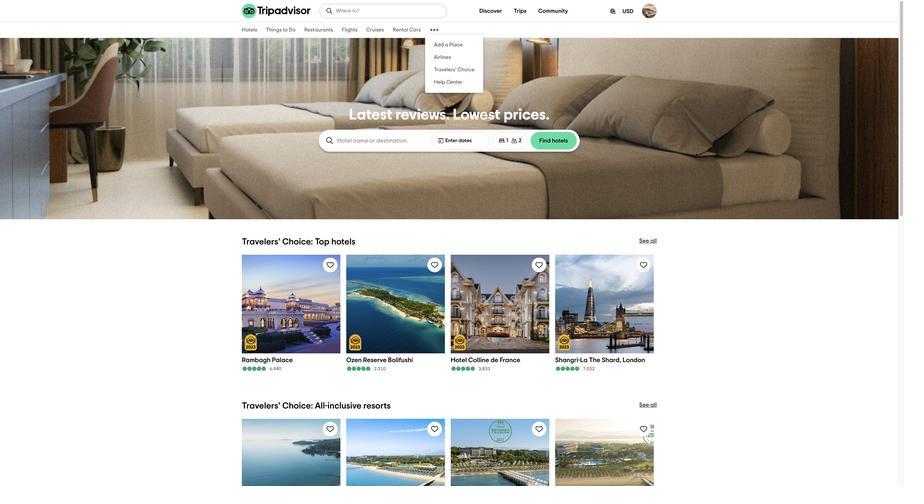 Task type: vqa. For each thing, say whether or not it's contained in the screenshot.
menu for fourth group from the top
no



Task type: describe. For each thing, give the bounding box(es) containing it.
see all link for travelers' choice: top hotels
[[640, 238, 657, 245]]

trips
[[514, 8, 527, 14]]

palace
[[272, 357, 293, 364]]

5.0 of 5 bubbles. 3,833 reviews element
[[451, 366, 550, 371]]

colline
[[469, 357, 490, 364]]

discover
[[480, 8, 502, 14]]

shangri-la the shard, london
[[556, 357, 646, 364]]

airlines
[[434, 55, 451, 60]]

ozen reserve bolifushi
[[347, 357, 413, 364]]

reserve
[[363, 357, 387, 364]]

cruises link
[[362, 22, 389, 38]]

bolifushi
[[388, 357, 413, 364]]

choice: for top
[[282, 238, 313, 246]]

restaurants
[[305, 27, 333, 33]]

travelers' choice link
[[426, 64, 484, 76]]

help center link
[[426, 76, 484, 88]]

place
[[450, 42, 463, 48]]

latest reviews. lowest prices.
[[349, 107, 550, 122]]

5.0 of 5 bubbles. 6,440 reviews element
[[242, 366, 341, 371]]

choice
[[458, 67, 475, 72]]

7,032
[[583, 367, 595, 371]]

la
[[581, 357, 588, 364]]

find hotels button
[[531, 132, 577, 150]]

flights link
[[338, 22, 362, 38]]

flights
[[342, 27, 358, 33]]

hotels
[[242, 27, 257, 33]]

search search field for search icon
[[337, 137, 422, 144]]

london
[[623, 357, 646, 364]]

things to do
[[266, 27, 296, 33]]

choice: for all-
[[282, 402, 313, 411]]

all for travelers' choice: top hotels
[[651, 238, 657, 244]]

5.0 of 5 bubbles. 2,310 reviews element
[[347, 366, 445, 371]]

community
[[539, 8, 569, 14]]

add a place link
[[426, 39, 484, 51]]

travelers' choice: all-inclusive resorts
[[242, 402, 391, 411]]

travelers' for travelers' choice: all-inclusive resorts
[[242, 402, 281, 411]]

see all link for travelers' choice: all-inclusive resorts
[[640, 402, 657, 409]]

latest reviews.
[[349, 107, 450, 122]]

save to a trip image for rambagh palace
[[326, 261, 335, 269]]

enter
[[446, 138, 458, 143]]

tripadvisor image
[[242, 4, 311, 18]]

travelers' for travelers' choice: top hotels
[[242, 238, 281, 246]]

restaurants link
[[300, 22, 338, 38]]

2,310
[[374, 367, 386, 371]]

rental
[[393, 27, 409, 33]]

community button
[[533, 4, 574, 18]]

1 vertical spatial hotels
[[332, 238, 356, 246]]

travelers'
[[434, 67, 457, 72]]

things
[[266, 27, 282, 33]]

add
[[434, 42, 444, 48]]

travelers' choice
[[434, 67, 475, 72]]

cruises
[[367, 27, 384, 33]]

help
[[434, 80, 446, 85]]

1 horizontal spatial save to a trip image
[[431, 425, 439, 434]]

to
[[283, 27, 288, 33]]

hotels link
[[238, 22, 262, 38]]

hotels inside button
[[552, 138, 568, 144]]

resorts
[[364, 402, 391, 411]]



Task type: locate. For each thing, give the bounding box(es) containing it.
6,440
[[270, 367, 281, 371]]

3,833
[[479, 367, 491, 371]]

enter dates button
[[432, 132, 490, 150]]

see for travelers' choice: all-inclusive resorts
[[640, 402, 650, 408]]

discover button
[[474, 4, 508, 18]]

2 horizontal spatial save to a trip image
[[535, 261, 544, 269]]

2 all from the top
[[651, 402, 657, 408]]

center
[[447, 80, 463, 85]]

2 travelers' from the top
[[242, 402, 281, 411]]

0 vertical spatial see all link
[[640, 238, 657, 245]]

2 choice: from the top
[[282, 402, 313, 411]]

1
[[507, 138, 509, 143]]

all
[[651, 238, 657, 244], [651, 402, 657, 408]]

save to a trip image for hotel colline de france
[[535, 261, 544, 269]]

all-
[[315, 402, 328, 411]]

see all
[[640, 238, 657, 244], [640, 402, 657, 408]]

trips button
[[508, 4, 533, 18]]

lowest prices.
[[453, 107, 550, 122]]

find
[[540, 138, 551, 144]]

rental cars
[[393, 27, 421, 33]]

usd
[[623, 8, 634, 14]]

usd button
[[604, 3, 640, 19]]

1 vertical spatial see all link
[[640, 402, 657, 409]]

rambagh palace
[[242, 357, 293, 364]]

shard,
[[602, 357, 622, 364]]

hotels
[[552, 138, 568, 144], [332, 238, 356, 246]]

hotels right find
[[552, 138, 568, 144]]

1 vertical spatial choice:
[[282, 402, 313, 411]]

0 vertical spatial hotels
[[552, 138, 568, 144]]

choice:
[[282, 238, 313, 246], [282, 402, 313, 411]]

things to do link
[[262, 22, 300, 38]]

de
[[491, 357, 499, 364]]

enter dates
[[446, 138, 472, 143]]

dates
[[459, 138, 472, 143]]

0 horizontal spatial save to a trip image
[[326, 261, 335, 269]]

Search search field
[[336, 8, 441, 14], [337, 137, 422, 144]]

None search field
[[320, 131, 428, 151]]

travelers'
[[242, 238, 281, 246], [242, 402, 281, 411]]

2 see from the top
[[640, 402, 650, 408]]

rental cars link
[[389, 22, 426, 38]]

5.0 of 5 bubbles. 7,032 reviews element
[[556, 366, 654, 371]]

see all for travelers' choice: top hotels
[[640, 238, 657, 244]]

None search field
[[320, 4, 447, 18]]

hotels right top
[[332, 238, 356, 246]]

1 vertical spatial see all
[[640, 402, 657, 408]]

find hotels
[[540, 138, 568, 144]]

0 vertical spatial see
[[640, 238, 650, 244]]

1 horizontal spatial hotels
[[552, 138, 568, 144]]

add a place
[[434, 42, 463, 48]]

do
[[289, 27, 296, 33]]

search image
[[326, 7, 333, 15]]

1 choice: from the top
[[282, 238, 313, 246]]

top
[[315, 238, 330, 246]]

see all for travelers' choice: all-inclusive resorts
[[640, 402, 657, 408]]

see all link
[[640, 238, 657, 245], [640, 402, 657, 409]]

cars
[[410, 27, 421, 33]]

2 see all from the top
[[640, 402, 657, 408]]

see
[[640, 238, 650, 244], [640, 402, 650, 408]]

choice: left all-
[[282, 402, 313, 411]]

save to a trip image
[[326, 261, 335, 269], [535, 261, 544, 269], [431, 425, 439, 434]]

0 vertical spatial choice:
[[282, 238, 313, 246]]

search search field for search image
[[336, 8, 441, 14]]

1 vertical spatial all
[[651, 402, 657, 408]]

search search field down latest reviews.
[[337, 137, 422, 144]]

hotel colline de france
[[451, 357, 521, 364]]

help center
[[434, 80, 463, 85]]

1 vertical spatial see
[[640, 402, 650, 408]]

1 all from the top
[[651, 238, 657, 244]]

1 travelers' from the top
[[242, 238, 281, 246]]

choice: left top
[[282, 238, 313, 246]]

hotel
[[451, 357, 467, 364]]

travelers' choice: top hotels
[[242, 238, 356, 246]]

shangri-
[[556, 357, 581, 364]]

airlines link
[[426, 51, 484, 64]]

save to a trip image
[[431, 261, 439, 269], [640, 261, 649, 269], [326, 425, 335, 434], [535, 425, 544, 434], [640, 425, 649, 434]]

the
[[589, 357, 601, 364]]

0 vertical spatial see all
[[640, 238, 657, 244]]

1 see from the top
[[640, 238, 650, 244]]

search search field up rental
[[336, 8, 441, 14]]

france
[[500, 357, 521, 364]]

inclusive
[[328, 402, 362, 411]]

all for travelers' choice: all-inclusive resorts
[[651, 402, 657, 408]]

0 horizontal spatial hotels
[[332, 238, 356, 246]]

1 vertical spatial search search field
[[337, 137, 422, 144]]

2
[[519, 138, 522, 143]]

1 see all link from the top
[[640, 238, 657, 245]]

see for travelers' choice: top hotels
[[640, 238, 650, 244]]

0 vertical spatial travelers'
[[242, 238, 281, 246]]

1 vertical spatial travelers'
[[242, 402, 281, 411]]

profile picture image
[[643, 4, 657, 18]]

search image
[[326, 136, 335, 145]]

0 vertical spatial search search field
[[336, 8, 441, 14]]

rambagh
[[242, 357, 271, 364]]

a
[[445, 42, 449, 48]]

1 see all from the top
[[640, 238, 657, 244]]

2 see all link from the top
[[640, 402, 657, 409]]

ozen
[[347, 357, 362, 364]]

0 vertical spatial all
[[651, 238, 657, 244]]



